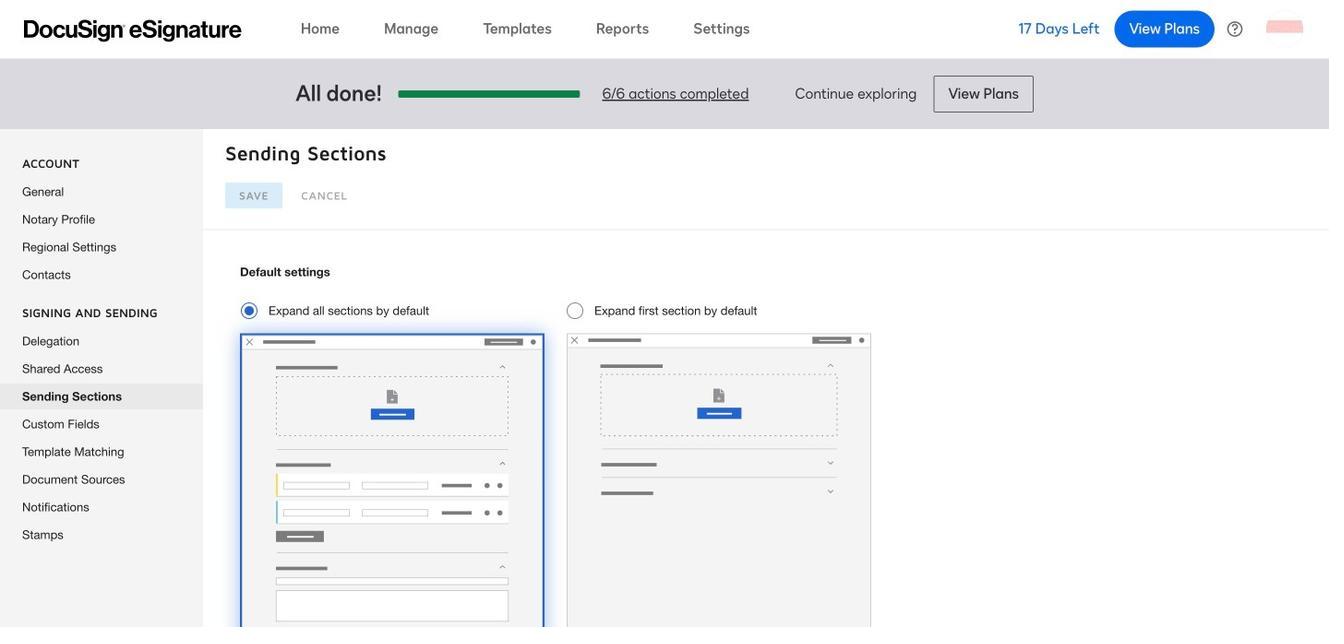 Task type: describe. For each thing, give the bounding box(es) containing it.
expand all image
[[240, 334, 545, 628]]

docusign esignature image
[[24, 20, 242, 42]]



Task type: locate. For each thing, give the bounding box(es) containing it.
option group
[[240, 264, 1330, 628]]

expand first image
[[567, 334, 872, 628]]

your uploaded profile image image
[[1267, 11, 1304, 48]]



Task type: vqa. For each thing, say whether or not it's contained in the screenshot.
More Info Region
no



